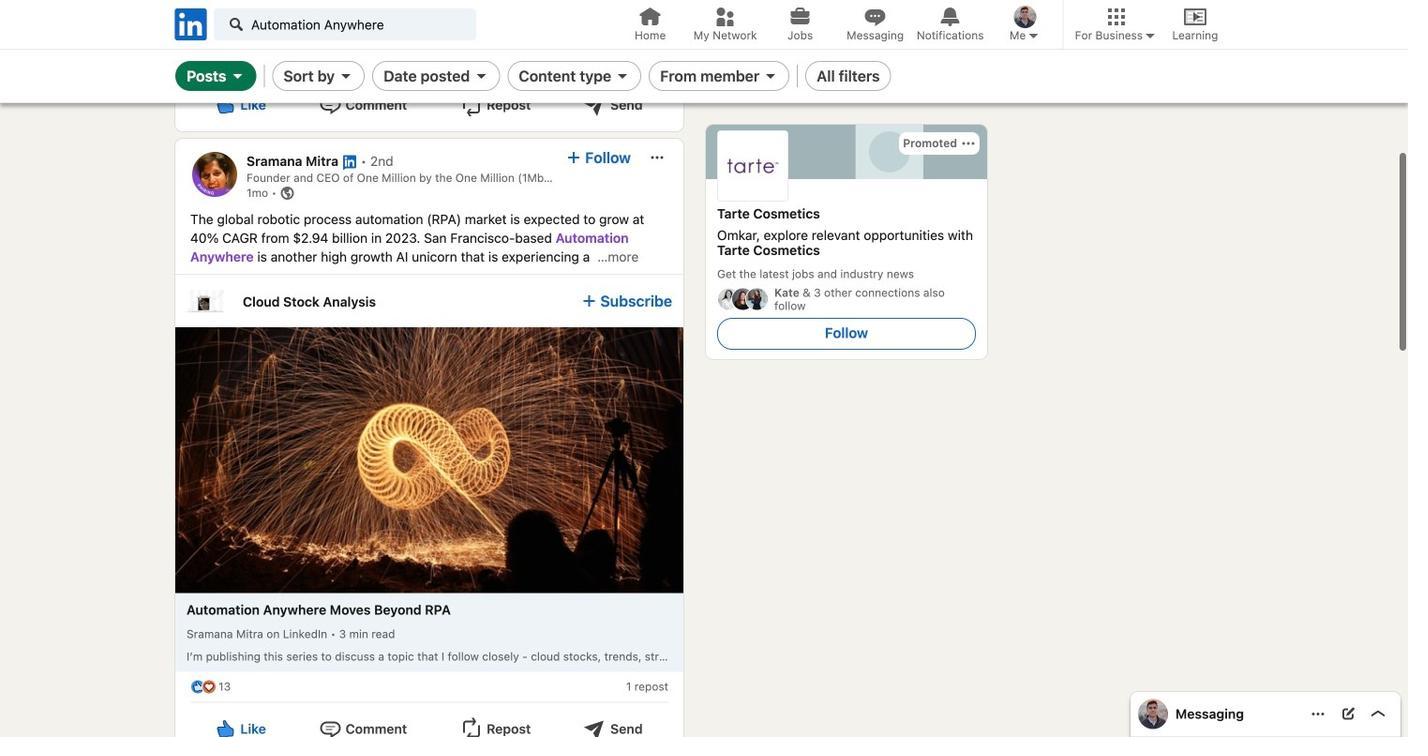 Task type: describe. For each thing, give the bounding box(es) containing it.
sramana mitra, graphic. image
[[192, 152, 237, 197]]

love image
[[202, 680, 217, 695]]

insightful image
[[202, 55, 217, 70]]

sort by filter. clicking this button displays all sort by filter options. image
[[339, 68, 354, 83]]

omkar savant image
[[1015, 6, 1037, 28]]

cloud stock analysis, graphic. image
[[187, 282, 224, 320]]

like image
[[190, 680, 205, 695]]

2 vertical spatial like image
[[214, 718, 237, 737]]

for business image
[[1144, 28, 1159, 43]]

1 vertical spatial like image
[[214, 94, 237, 116]]

date posted filter. clicking this button displays all date posted filter options. image
[[474, 68, 489, 83]]



Task type: locate. For each thing, give the bounding box(es) containing it.
Search text field
[[214, 8, 477, 40]]

open control menu for post by sramana mitra image
[[650, 150, 665, 165]]

filter by: posts image
[[230, 68, 245, 83]]

open messenger dropdown menu image
[[1311, 707, 1326, 722]]

small image
[[1027, 28, 1042, 43]]

omkar savant image
[[1139, 699, 1169, 729]]

from member filter. clicking this button displays all from member filter options. image
[[764, 68, 779, 83]]

like image down the love icon
[[214, 718, 237, 737]]

like image left filter by: posts image
[[190, 55, 205, 70]]

linkedin image
[[172, 5, 210, 44], [172, 5, 210, 44]]

open article: automation anywhere moves beyond rpa by sramana mitra • 3 min read image
[[175, 327, 684, 593]]

0 vertical spatial like image
[[190, 55, 205, 70]]

like image down filter by: posts image
[[214, 94, 237, 116]]

content type filter. clicking this button displays all content type filter options. image
[[616, 68, 631, 83]]

like image
[[190, 55, 205, 70], [214, 94, 237, 116], [214, 718, 237, 737]]



Task type: vqa. For each thing, say whether or not it's contained in the screenshot.
Search suggestions ELEMENT
no



